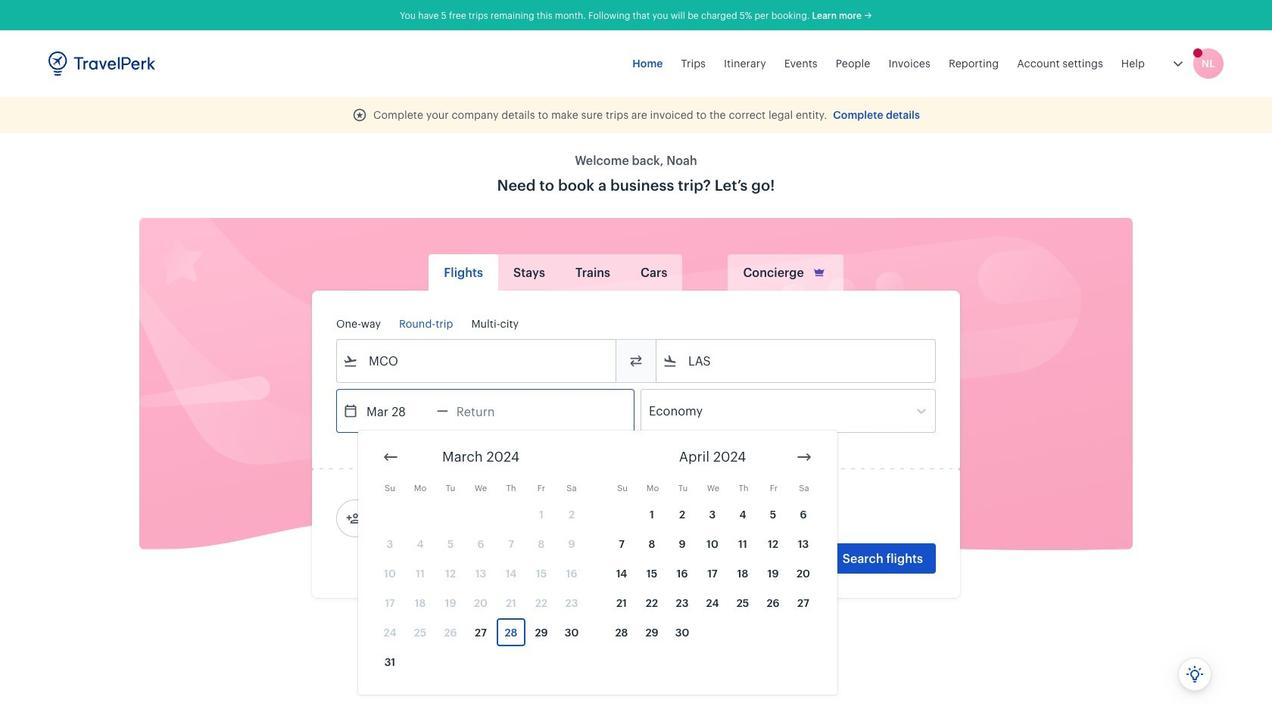 Task type: locate. For each thing, give the bounding box(es) containing it.
Return text field
[[448, 390, 527, 432]]

move forward to switch to the next month. image
[[795, 448, 813, 467]]

To search field
[[678, 349, 916, 373]]

Depart text field
[[358, 390, 437, 432]]



Task type: describe. For each thing, give the bounding box(es) containing it.
calendar application
[[358, 431, 1272, 695]]

Add first traveler search field
[[361, 507, 519, 531]]

From search field
[[358, 349, 596, 373]]

move backward to switch to the previous month. image
[[382, 448, 400, 467]]



